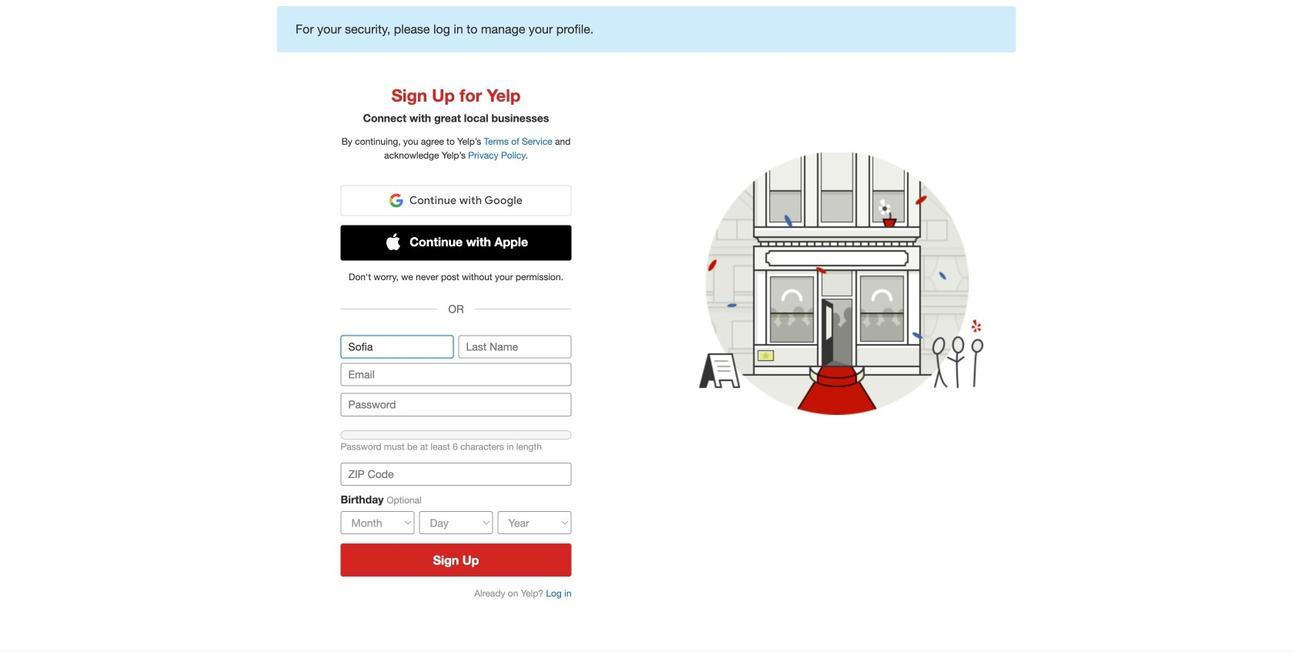 Task type: describe. For each thing, give the bounding box(es) containing it.
Password password field
[[341, 393, 572, 417]]

Email email field
[[341, 363, 572, 386]]

ZIP Code text field
[[341, 463, 572, 486]]



Task type: locate. For each thing, give the bounding box(es) containing it.
Last Name text field
[[459, 336, 572, 359]]

First Name text field
[[341, 336, 454, 359]]



Task type: vqa. For each thing, say whether or not it's contained in the screenshot.
Last Name text field
yes



